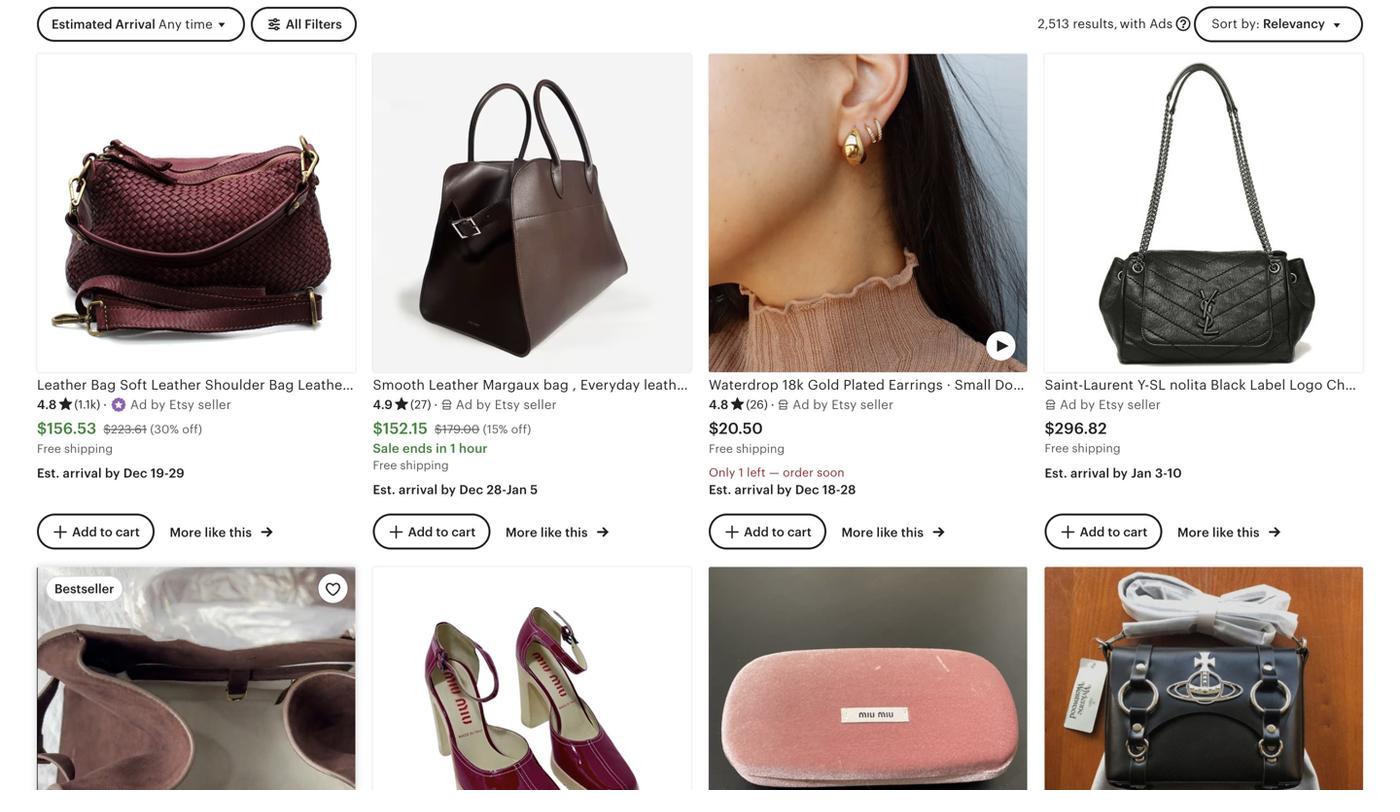Task type: vqa. For each thing, say whether or not it's contained in the screenshot.
Sale
yes



Task type: describe. For each thing, give the bounding box(es) containing it.
$ 20.50 free shipping
[[709, 420, 785, 456]]

like for 156.53
[[205, 526, 226, 540]]

3 like from the left
[[877, 526, 898, 540]]

free inside $ 156.53 $ 223.61 (30% off) free shipping
[[37, 442, 61, 456]]

arrival inside only 1 left — order soon est. arrival by dec 18-28
[[735, 483, 774, 498]]

0 vertical spatial jan
[[1132, 466, 1153, 481]]

shipping inside $ 20.50 free shipping
[[737, 442, 785, 456]]

18-
[[823, 483, 841, 498]]

like for 296.82
[[1213, 526, 1235, 540]]

1 leather from the left
[[37, 378, 87, 393]]

$ 156.53 $ 223.61 (30% off) free shipping
[[37, 420, 202, 456]]

left
[[747, 467, 766, 480]]

time
[[185, 17, 213, 32]]

cart for 156.53
[[116, 525, 140, 540]]

dec for 152.15
[[460, 483, 484, 498]]

3 add to cart button from the left
[[709, 514, 827, 550]]

woven
[[416, 378, 461, 393]]

waterdrop 18k gold plated earrings · small dome teardrop hoop earrings · vintage gold hoops · kylie celebrity hoops · bottega inspired hoops image
[[709, 54, 1028, 373]]

arrival for 156.53
[[63, 467, 102, 481]]

est. arrival by dec 28-jan 5
[[373, 483, 538, 498]]

more like this link for 156.53
[[170, 522, 273, 542]]

with
[[1120, 17, 1147, 31]]

by inside only 1 left — order soon est. arrival by dec 18-28
[[777, 483, 792, 498]]

$ for 156.53
[[37, 420, 47, 438]]

2 leather from the left
[[151, 378, 201, 393]]

free inside $ 20.50 free shipping
[[709, 442, 733, 456]]

cart for 296.82
[[1124, 525, 1148, 540]]

0 horizontal spatial jan
[[507, 483, 527, 498]]

handbag
[[352, 378, 412, 393]]

3 add to cart from the left
[[744, 525, 812, 540]]

$ for 20.50
[[709, 420, 719, 438]]

3 more from the left
[[842, 526, 874, 540]]

this for 156.53
[[229, 526, 252, 540]]

$ for 152.15
[[373, 420, 383, 438]]

shoulder
[[205, 378, 265, 393]]

sale
[[373, 441, 400, 456]]

$ 296.82 free shipping
[[1045, 420, 1121, 455]]

saint-laurent y-sl nolita black label logo chain vintage everything recommended quilted lambskin underarm bag crossbody shoulder bag small image
[[1045, 54, 1364, 373]]

this for 296.82
[[1238, 526, 1260, 540]]

dec for 156.53
[[123, 467, 148, 481]]

add to cart button for 152.15
[[373, 514, 491, 550]]

women's large tote bags, minimalist handbags, top handle bags, top handle bags for women, leather travel bags image
[[37, 568, 356, 791]]

more for 156.53
[[170, 526, 202, 540]]

(30%
[[150, 423, 179, 436]]

all filters
[[286, 17, 342, 32]]

223.61
[[111, 423, 147, 436]]

(15%
[[483, 423, 508, 436]]

3 more like this from the left
[[842, 526, 928, 540]]

bestseller link
[[37, 568, 356, 791]]

more for 296.82
[[1178, 526, 1210, 540]]

add for 296.82
[[1081, 525, 1105, 540]]

estimated
[[52, 17, 112, 32]]

20.50
[[719, 420, 764, 438]]

(26)
[[747, 398, 768, 411]]

more for 152.15
[[506, 526, 538, 540]]

results,
[[1074, 17, 1118, 31]]

3-
[[1156, 466, 1168, 481]]

more like this link for 296.82
[[1178, 522, 1281, 542]]

shipping inside $ 152.15 $ 179.00 (15% off) sale ends in 1 hour free shipping
[[400, 459, 449, 472]]

3 this from the left
[[902, 526, 924, 540]]

arrival for 296.82
[[1071, 466, 1110, 481]]

152.15
[[383, 420, 428, 438]]

4.8 for est. arrival by
[[37, 398, 57, 412]]

this for 152.15
[[565, 526, 588, 540]]

· for 152.15
[[434, 398, 438, 412]]

28-
[[487, 483, 507, 498]]

order
[[783, 467, 814, 480]]

vivienne westwood black purse , vivienne bag ,nana anime bag ,leather bag ,gothic bag image
[[1045, 568, 1364, 791]]

hour
[[459, 441, 488, 456]]

all filters button
[[251, 7, 357, 42]]

2,513
[[1038, 17, 1070, 31]]

add for 156.53
[[72, 525, 97, 540]]

1 inside $ 152.15 $ 179.00 (15% off) sale ends in 1 hour free shipping
[[451, 441, 456, 456]]

arrival
[[115, 17, 155, 32]]

more like this for 156.53
[[170, 526, 255, 540]]

in
[[436, 441, 447, 456]]

leather bag soft leather shoulder bag leather handbag woven italy image
[[37, 54, 356, 373]]

3 · from the left
[[771, 398, 775, 412]]

4.8 for only 1 left — order soon
[[709, 398, 729, 412]]

4.9
[[373, 398, 393, 412]]

add to cart button for 156.53
[[37, 514, 154, 550]]



Task type: locate. For each thing, give the bounding box(es) containing it.
$ for 296.82
[[1045, 420, 1055, 438]]

2 4.8 from the left
[[709, 398, 729, 412]]

est. down sale
[[373, 483, 396, 498]]

28
[[841, 483, 857, 498]]

· right (26)
[[771, 398, 775, 412]]

arrival
[[1071, 466, 1110, 481], [63, 467, 102, 481], [735, 483, 774, 498], [399, 483, 438, 498]]

1 bag from the left
[[91, 378, 116, 393]]

by down in
[[441, 483, 456, 498]]

1 horizontal spatial bag
[[269, 378, 294, 393]]

more like this link down the 10
[[1178, 522, 1281, 542]]

add up bestseller
[[72, 525, 97, 540]]

more down the 10
[[1178, 526, 1210, 540]]

leather left the handbag
[[298, 378, 348, 393]]

more down 29
[[170, 526, 202, 540]]

4 more like this link from the left
[[1178, 522, 1281, 542]]

4 add to cart from the left
[[1081, 525, 1148, 540]]

free
[[1045, 442, 1070, 455], [37, 442, 61, 456], [709, 442, 733, 456], [373, 459, 397, 472]]

add to cart down est. arrival by dec 19-29
[[72, 525, 140, 540]]

1 horizontal spatial off)
[[512, 423, 532, 436]]

3 cart from the left
[[788, 525, 812, 540]]

4.8 up "20.50"
[[709, 398, 729, 412]]

bestseller
[[54, 582, 114, 597]]

0 horizontal spatial dec
[[123, 467, 148, 481]]

shipping inside $ 296.82 free shipping
[[1073, 442, 1121, 455]]

3 more like this link from the left
[[842, 522, 945, 542]]

arrival down left
[[735, 483, 774, 498]]

shipping inside $ 156.53 $ 223.61 (30% off) free shipping
[[64, 442, 113, 456]]

with ads
[[1120, 17, 1174, 31]]

bag up (1.1k)
[[91, 378, 116, 393]]

3 add from the left
[[744, 525, 769, 540]]

4 more like this from the left
[[1178, 526, 1264, 540]]

add to cart button down est. arrival by dec 28-jan 5
[[373, 514, 491, 550]]

est. down only
[[709, 483, 732, 498]]

2 to from the left
[[436, 525, 449, 540]]

est. arrival by dec 19-29
[[37, 467, 185, 481]]

jan left 3- on the bottom of the page
[[1132, 466, 1153, 481]]

0 horizontal spatial off)
[[182, 423, 202, 436]]

cart down 'est. arrival by jan 3-10'
[[1124, 525, 1148, 540]]

ends
[[403, 441, 433, 456]]

to down only 1 left — order soon est. arrival by dec 18-28
[[772, 525, 785, 540]]

off)
[[182, 423, 202, 436], [512, 423, 532, 436]]

dec down order
[[796, 483, 820, 498]]

add for 152.15
[[408, 525, 433, 540]]

free down 296.82
[[1045, 442, 1070, 455]]

1 · from the left
[[103, 398, 107, 412]]

leather up (1.1k)
[[37, 378, 87, 393]]

cart for 152.15
[[452, 525, 476, 540]]

$ right 156.53
[[103, 423, 111, 436]]

1 vertical spatial jan
[[507, 483, 527, 498]]

like for 152.15
[[541, 526, 562, 540]]

2 more from the left
[[506, 526, 538, 540]]

2 horizontal spatial dec
[[796, 483, 820, 498]]

estimated arrival any time
[[52, 17, 213, 32]]

only
[[709, 467, 736, 480]]

add to cart button down only 1 left — order soon est. arrival by dec 18-28
[[709, 514, 827, 550]]

3 to from the left
[[772, 525, 785, 540]]

any
[[159, 17, 182, 32]]

1 more like this from the left
[[170, 526, 255, 540]]

more like this link for 152.15
[[506, 522, 609, 542]]

more down 5 at the left of the page
[[506, 526, 538, 540]]

shipping down "ends"
[[400, 459, 449, 472]]

19-
[[151, 467, 169, 481]]

1 horizontal spatial jan
[[1132, 466, 1153, 481]]

more like this down 5 at the left of the page
[[506, 526, 591, 540]]

1 off) from the left
[[182, 423, 202, 436]]

italy
[[464, 378, 492, 393]]

2 off) from the left
[[512, 423, 532, 436]]

(27)
[[411, 398, 431, 411]]

0 horizontal spatial bag
[[91, 378, 116, 393]]

2 more like this from the left
[[506, 526, 591, 540]]

to
[[100, 525, 113, 540], [436, 525, 449, 540], [772, 525, 785, 540], [1108, 525, 1121, 540]]

more like this link
[[170, 522, 273, 542], [506, 522, 609, 542], [842, 522, 945, 542], [1178, 522, 1281, 542]]

4 more from the left
[[1178, 526, 1210, 540]]

est. for 152.15
[[373, 483, 396, 498]]

add down 'est. arrival by jan 3-10'
[[1081, 525, 1105, 540]]

(1.1k)
[[74, 398, 100, 411]]

4 like from the left
[[1213, 526, 1235, 540]]

est. down 156.53
[[37, 467, 60, 481]]

2 this from the left
[[565, 526, 588, 540]]

leather bag soft leather shoulder bag leather handbag woven italy
[[37, 378, 492, 393]]

soft
[[120, 378, 147, 393]]

2 cart from the left
[[452, 525, 476, 540]]

add to cart button up bestseller
[[37, 514, 154, 550]]

cart down est. arrival by dec 28-jan 5
[[452, 525, 476, 540]]

1 this from the left
[[229, 526, 252, 540]]

est. for 296.82
[[1045, 466, 1068, 481]]

4.8
[[37, 398, 57, 412], [709, 398, 729, 412]]

free down 156.53
[[37, 442, 61, 456]]

· right (27)
[[434, 398, 438, 412]]

product video element
[[709, 54, 1028, 373], [37, 568, 356, 791]]

0 vertical spatial 1
[[451, 441, 456, 456]]

$ up in
[[435, 423, 442, 436]]

4.8 up 156.53
[[37, 398, 57, 412]]

2 bag from the left
[[269, 378, 294, 393]]

add to cart button for 296.82
[[1045, 514, 1163, 550]]

1 horizontal spatial leather
[[151, 378, 201, 393]]

$ up 'est. arrival by jan 3-10'
[[1045, 420, 1055, 438]]

29
[[169, 467, 185, 481]]

like
[[205, 526, 226, 540], [541, 526, 562, 540], [877, 526, 898, 540], [1213, 526, 1235, 540]]

2 add from the left
[[408, 525, 433, 540]]

2 more like this link from the left
[[506, 522, 609, 542]]

296.82
[[1055, 420, 1108, 438]]

off) for 152.15
[[512, 423, 532, 436]]

1 vertical spatial product video element
[[37, 568, 356, 791]]

miu miu sunglass case limited edition image
[[709, 568, 1028, 791]]

arrival down $ 296.82 free shipping
[[1071, 466, 1110, 481]]

jan
[[1132, 466, 1153, 481], [507, 483, 527, 498]]

smooth leather margaux bag , everyday leather purse, designer handbag, shoulder bag, travel bag, office bag, the row bag, messenger bag, image
[[373, 54, 692, 373]]

1 add from the left
[[72, 525, 97, 540]]

10
[[1168, 466, 1183, 481]]

add down est. arrival by dec 28-jan 5
[[408, 525, 433, 540]]

dec left the 19-
[[123, 467, 148, 481]]

est.
[[1045, 466, 1068, 481], [37, 467, 60, 481], [709, 483, 732, 498], [373, 483, 396, 498]]

$ inside $ 296.82 free shipping
[[1045, 420, 1055, 438]]

shipping
[[1073, 442, 1121, 455], [64, 442, 113, 456], [737, 442, 785, 456], [400, 459, 449, 472]]

cart
[[116, 525, 140, 540], [452, 525, 476, 540], [788, 525, 812, 540], [1124, 525, 1148, 540]]

off) right (30%
[[182, 423, 202, 436]]

shipping down 156.53
[[64, 442, 113, 456]]

2 add to cart button from the left
[[373, 514, 491, 550]]

shipping down 296.82
[[1073, 442, 1121, 455]]

1 horizontal spatial 4.8
[[709, 398, 729, 412]]

2 · from the left
[[434, 398, 438, 412]]

156.53
[[47, 420, 97, 438]]

dec left '28-'
[[460, 483, 484, 498]]

dec inside only 1 left — order soon est. arrival by dec 18-28
[[796, 483, 820, 498]]

free up only
[[709, 442, 733, 456]]

1
[[451, 441, 456, 456], [739, 467, 744, 480]]

2 like from the left
[[541, 526, 562, 540]]

cart down only 1 left — order soon est. arrival by dec 18-28
[[788, 525, 812, 540]]

arrival down 156.53
[[63, 467, 102, 481]]

to for 156.53
[[100, 525, 113, 540]]

0 horizontal spatial leather
[[37, 378, 87, 393]]

$ inside $ 20.50 free shipping
[[709, 420, 719, 438]]

add to cart for 296.82
[[1081, 525, 1148, 540]]

leather
[[37, 378, 87, 393], [151, 378, 201, 393], [298, 378, 348, 393]]

est. for 156.53
[[37, 467, 60, 481]]

to down est. arrival by dec 28-jan 5
[[436, 525, 449, 540]]

to for 296.82
[[1108, 525, 1121, 540]]

add to cart down est. arrival by dec 28-jan 5
[[408, 525, 476, 540]]

more like this down 28
[[842, 526, 928, 540]]

add to cart
[[72, 525, 140, 540], [408, 525, 476, 540], [744, 525, 812, 540], [1081, 525, 1148, 540]]

bag right shoulder
[[269, 378, 294, 393]]

off) inside $ 152.15 $ 179.00 (15% off) sale ends in 1 hour free shipping
[[512, 423, 532, 436]]

free down sale
[[373, 459, 397, 472]]

dec
[[123, 467, 148, 481], [796, 483, 820, 498], [460, 483, 484, 498]]

arrival down "ends"
[[399, 483, 438, 498]]

by:
[[1242, 17, 1261, 31]]

only 1 left — order soon est. arrival by dec 18-28
[[709, 467, 857, 498]]

by for 156.53
[[105, 467, 120, 481]]

1 right in
[[451, 441, 456, 456]]

more like this down the 10
[[1178, 526, 1264, 540]]

by down the —
[[777, 483, 792, 498]]

more
[[170, 526, 202, 540], [506, 526, 538, 540], [842, 526, 874, 540], [1178, 526, 1210, 540]]

arrival for 152.15
[[399, 483, 438, 498]]

1 horizontal spatial product video element
[[709, 54, 1028, 373]]

4 add to cart button from the left
[[1045, 514, 1163, 550]]

bag
[[91, 378, 116, 393], [269, 378, 294, 393]]

$ up only
[[709, 420, 719, 438]]

est. down $ 296.82 free shipping
[[1045, 466, 1068, 481]]

more like this for 296.82
[[1178, 526, 1264, 540]]

soon
[[817, 467, 845, 480]]

vintage miu miu cherry red patent leather heels image
[[373, 568, 692, 791]]

more down 28
[[842, 526, 874, 540]]

sort
[[1212, 17, 1238, 31]]

this
[[229, 526, 252, 540], [565, 526, 588, 540], [902, 526, 924, 540], [1238, 526, 1260, 540]]

more like this link down 28
[[842, 522, 945, 542]]

$ up est. arrival by dec 19-29
[[37, 420, 47, 438]]

est. inside only 1 left — order soon est. arrival by dec 18-28
[[709, 483, 732, 498]]

leather right soft
[[151, 378, 201, 393]]

$ up sale
[[373, 420, 383, 438]]

more like this for 152.15
[[506, 526, 591, 540]]

to down 'est. arrival by jan 3-10'
[[1108, 525, 1121, 540]]

more like this
[[170, 526, 255, 540], [506, 526, 591, 540], [842, 526, 928, 540], [1178, 526, 1264, 540]]

1 vertical spatial 1
[[739, 467, 744, 480]]

1 more like this link from the left
[[170, 522, 273, 542]]

add to cart button
[[37, 514, 154, 550], [373, 514, 491, 550], [709, 514, 827, 550], [1045, 514, 1163, 550]]

to for 152.15
[[436, 525, 449, 540]]

relevancy
[[1264, 17, 1326, 31]]

·
[[103, 398, 107, 412], [434, 398, 438, 412], [771, 398, 775, 412]]

product video element for waterdrop 18k gold plated earrings · small dome teardrop hoop earrings · vintage gold hoops · kylie celebrity hoops · bottega inspired hoops image
[[709, 54, 1028, 373]]

by down $ 156.53 $ 223.61 (30% off) free shipping
[[105, 467, 120, 481]]

by for 296.82
[[1113, 466, 1129, 481]]

5
[[531, 483, 538, 498]]

free inside $ 152.15 $ 179.00 (15% off) sale ends in 1 hour free shipping
[[373, 459, 397, 472]]

1 like from the left
[[205, 526, 226, 540]]

0 horizontal spatial 1
[[451, 441, 456, 456]]

to down est. arrival by dec 19-29
[[100, 525, 113, 540]]

4 to from the left
[[1108, 525, 1121, 540]]

0 horizontal spatial product video element
[[37, 568, 356, 791]]

2 horizontal spatial ·
[[771, 398, 775, 412]]

1 left left
[[739, 467, 744, 480]]

2 add to cart from the left
[[408, 525, 476, 540]]

1 horizontal spatial dec
[[460, 483, 484, 498]]

1 4.8 from the left
[[37, 398, 57, 412]]

3 leather from the left
[[298, 378, 348, 393]]

1 horizontal spatial 1
[[739, 467, 744, 480]]

off) inside $ 156.53 $ 223.61 (30% off) free shipping
[[182, 423, 202, 436]]

more like this link down 5 at the left of the page
[[506, 522, 609, 542]]

filters
[[305, 17, 342, 32]]

ads
[[1150, 17, 1174, 31]]

off) for 156.53
[[182, 423, 202, 436]]

more like this down 29
[[170, 526, 255, 540]]

4 cart from the left
[[1124, 525, 1148, 540]]

0 horizontal spatial ·
[[103, 398, 107, 412]]

more like this link down 29
[[170, 522, 273, 542]]

0 horizontal spatial 4.8
[[37, 398, 57, 412]]

add to cart for 156.53
[[72, 525, 140, 540]]

4 add from the left
[[1081, 525, 1105, 540]]

1 add to cart from the left
[[72, 525, 140, 540]]

by
[[1113, 466, 1129, 481], [105, 467, 120, 481], [777, 483, 792, 498], [441, 483, 456, 498]]

by left 3- on the bottom of the page
[[1113, 466, 1129, 481]]

cart down est. arrival by dec 19-29
[[116, 525, 140, 540]]

1 horizontal spatial ·
[[434, 398, 438, 412]]

free inside $ 296.82 free shipping
[[1045, 442, 1070, 455]]

add
[[72, 525, 97, 540], [408, 525, 433, 540], [744, 525, 769, 540], [1081, 525, 1105, 540]]

shipping up left
[[737, 442, 785, 456]]

1 inside only 1 left — order soon est. arrival by dec 18-28
[[739, 467, 744, 480]]

sort by: relevancy
[[1212, 17, 1326, 31]]

· for 156.53
[[103, 398, 107, 412]]

jan left 5 at the left of the page
[[507, 483, 527, 498]]

2 horizontal spatial leather
[[298, 378, 348, 393]]

1 more from the left
[[170, 526, 202, 540]]

add down only 1 left — order soon est. arrival by dec 18-28
[[744, 525, 769, 540]]

4 this from the left
[[1238, 526, 1260, 540]]

—
[[769, 467, 780, 480]]

product video element for women's large tote bags, minimalist handbags, top handle bags, top handle bags for women, leather travel bags 'image'
[[37, 568, 356, 791]]

179.00
[[442, 423, 480, 436]]

· right (1.1k)
[[103, 398, 107, 412]]

1 add to cart button from the left
[[37, 514, 154, 550]]

by for 152.15
[[441, 483, 456, 498]]

off) right (15%
[[512, 423, 532, 436]]

1 cart from the left
[[116, 525, 140, 540]]

add to cart down 'est. arrival by jan 3-10'
[[1081, 525, 1148, 540]]

est. arrival by jan 3-10
[[1045, 466, 1183, 481]]

$
[[1045, 420, 1055, 438], [37, 420, 47, 438], [373, 420, 383, 438], [709, 420, 719, 438], [103, 423, 111, 436], [435, 423, 442, 436]]

1 to from the left
[[100, 525, 113, 540]]

0 vertical spatial product video element
[[709, 54, 1028, 373]]

2,513 results,
[[1038, 17, 1118, 31]]

add to cart for 152.15
[[408, 525, 476, 540]]

add to cart button down 'est. arrival by jan 3-10'
[[1045, 514, 1163, 550]]

add to cart down only 1 left — order soon est. arrival by dec 18-28
[[744, 525, 812, 540]]

$ 152.15 $ 179.00 (15% off) sale ends in 1 hour free shipping
[[373, 420, 532, 472]]

all
[[286, 17, 302, 32]]



